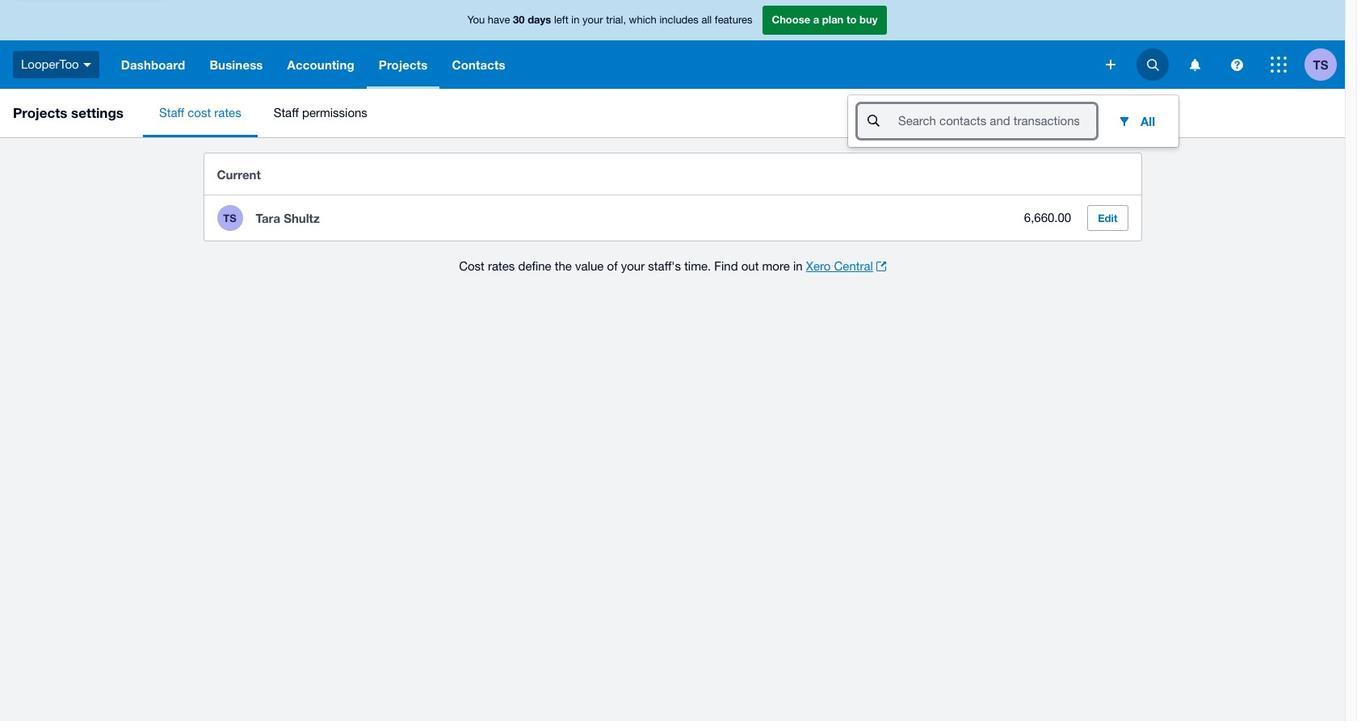 Task type: describe. For each thing, give the bounding box(es) containing it.
edit
[[1098, 212, 1118, 225]]

1 svg image from the left
[[1147, 59, 1159, 71]]

value
[[575, 259, 604, 273]]

your for trial,
[[583, 14, 603, 26]]

staff for staff cost rates
[[159, 106, 184, 120]]

days
[[528, 13, 551, 26]]

projects settings
[[13, 104, 124, 121]]

projects for projects
[[379, 57, 428, 72]]

ts inside popup button
[[1313, 57, 1329, 72]]

banner containing ts
[[0, 0, 1345, 147]]

0 horizontal spatial rates
[[214, 106, 241, 120]]

you have 30 days left in your trial, which includes all features
[[467, 13, 753, 26]]

contacts button
[[440, 40, 518, 89]]

accounting button
[[275, 40, 367, 89]]

define
[[518, 259, 551, 273]]

which
[[629, 14, 657, 26]]

accounting
[[287, 57, 354, 72]]

find
[[714, 259, 738, 273]]

have
[[488, 14, 510, 26]]

staff for staff permissions
[[274, 106, 299, 120]]

staff permissions link
[[257, 89, 384, 137]]

cost
[[188, 106, 211, 120]]

more
[[762, 259, 790, 273]]

edit button
[[1088, 205, 1128, 231]]

dashboard
[[121, 57, 185, 72]]

plan
[[822, 13, 844, 26]]

the
[[555, 259, 572, 273]]

projects for projects settings
[[13, 104, 67, 121]]

all group
[[848, 95, 1179, 147]]

buy
[[860, 13, 878, 26]]

loopertoo
[[21, 57, 79, 71]]

time.
[[684, 259, 711, 273]]



Task type: locate. For each thing, give the bounding box(es) containing it.
all
[[1141, 114, 1155, 128]]

your inside you have 30 days left in your trial, which includes all features
[[583, 14, 603, 26]]

projects down loopertoo
[[13, 104, 67, 121]]

30
[[513, 13, 525, 26]]

your for staff's
[[621, 259, 645, 273]]

staff left cost
[[159, 106, 184, 120]]

svg image inside loopertoo popup button
[[83, 63, 91, 67]]

0 horizontal spatial in
[[571, 14, 580, 26]]

contacts
[[452, 57, 505, 72]]

1 vertical spatial in
[[793, 259, 803, 273]]

in right the left
[[571, 14, 580, 26]]

xero
[[806, 259, 831, 273]]

current
[[217, 167, 261, 181]]

0 vertical spatial ts
[[1313, 57, 1329, 72]]

a
[[813, 13, 819, 26]]

staff's
[[648, 259, 681, 273]]

rates
[[214, 106, 241, 120], [488, 259, 515, 273]]

1 vertical spatial projects
[[13, 104, 67, 121]]

0 horizontal spatial staff
[[159, 106, 184, 120]]

0 vertical spatial in
[[571, 14, 580, 26]]

projects inside projects dropdown button
[[379, 57, 428, 72]]

1 vertical spatial rates
[[488, 259, 515, 273]]

svg image
[[1271, 57, 1287, 73], [1190, 59, 1200, 71], [1106, 60, 1116, 69], [83, 63, 91, 67]]

None search field
[[858, 104, 1096, 138]]

to
[[847, 13, 857, 26]]

0 horizontal spatial your
[[583, 14, 603, 26]]

2 staff from the left
[[274, 106, 299, 120]]

choose
[[772, 13, 810, 26]]

cost
[[459, 259, 485, 273]]

staff cost rates
[[159, 106, 241, 120]]

staff permissions
[[274, 106, 367, 120]]

1 horizontal spatial in
[[793, 259, 803, 273]]

1 horizontal spatial rates
[[488, 259, 515, 273]]

tara shultz
[[256, 211, 320, 225]]

staff left the permissions
[[274, 106, 299, 120]]

left
[[554, 14, 569, 26]]

shultz
[[284, 211, 320, 225]]

your left trial,
[[583, 14, 603, 26]]

loopertoo button
[[0, 40, 109, 89]]

projects
[[379, 57, 428, 72], [13, 104, 67, 121]]

banner
[[0, 0, 1345, 147]]

trial,
[[606, 14, 626, 26]]

all button
[[1105, 105, 1168, 137]]

1 horizontal spatial svg image
[[1231, 59, 1243, 71]]

Search contacts and transactions search field
[[897, 106, 1096, 137]]

1 staff from the left
[[159, 106, 184, 120]]

0 horizontal spatial ts
[[223, 212, 236, 225]]

in
[[571, 14, 580, 26], [793, 259, 803, 273]]

staff cost rates link
[[143, 89, 257, 137]]

1 vertical spatial ts
[[223, 212, 236, 225]]

all
[[702, 14, 712, 26]]

1 horizontal spatial your
[[621, 259, 645, 273]]

choose a plan to buy
[[772, 13, 878, 26]]

cost rates define the value of your staff's time. find out more in xero central
[[459, 259, 873, 273]]

1 horizontal spatial staff
[[274, 106, 299, 120]]

permissions
[[302, 106, 367, 120]]

projects left contacts dropdown button
[[379, 57, 428, 72]]

staff
[[159, 106, 184, 120], [274, 106, 299, 120]]

business button
[[197, 40, 275, 89]]

1 horizontal spatial ts
[[1313, 57, 1329, 72]]

0 horizontal spatial svg image
[[1147, 59, 1159, 71]]

2 svg image from the left
[[1231, 59, 1243, 71]]

0 vertical spatial your
[[583, 14, 603, 26]]

0 horizontal spatial projects
[[13, 104, 67, 121]]

out
[[741, 259, 759, 273]]

0 vertical spatial projects
[[379, 57, 428, 72]]

your
[[583, 14, 603, 26], [621, 259, 645, 273]]

0 vertical spatial rates
[[214, 106, 241, 120]]

you
[[467, 14, 485, 26]]

tara
[[256, 211, 280, 225]]

includes
[[660, 14, 699, 26]]

features
[[715, 14, 753, 26]]

1 vertical spatial your
[[621, 259, 645, 273]]

in left xero
[[793, 259, 803, 273]]

of
[[607, 259, 618, 273]]

settings
[[71, 104, 124, 121]]

business
[[210, 57, 263, 72]]

central
[[834, 259, 873, 273]]

xero central link
[[806, 257, 886, 276]]

ts
[[1313, 57, 1329, 72], [223, 212, 236, 225]]

your right of
[[621, 259, 645, 273]]

dashboard link
[[109, 40, 197, 89]]

projects button
[[367, 40, 440, 89]]

ts button
[[1305, 40, 1345, 89]]

1 horizontal spatial projects
[[379, 57, 428, 72]]

in inside you have 30 days left in your trial, which includes all features
[[571, 14, 580, 26]]

svg image
[[1147, 59, 1159, 71], [1231, 59, 1243, 71]]

6,660.00
[[1024, 211, 1071, 225]]



Task type: vqa. For each thing, say whether or not it's contained in the screenshot.
the Contacts
yes



